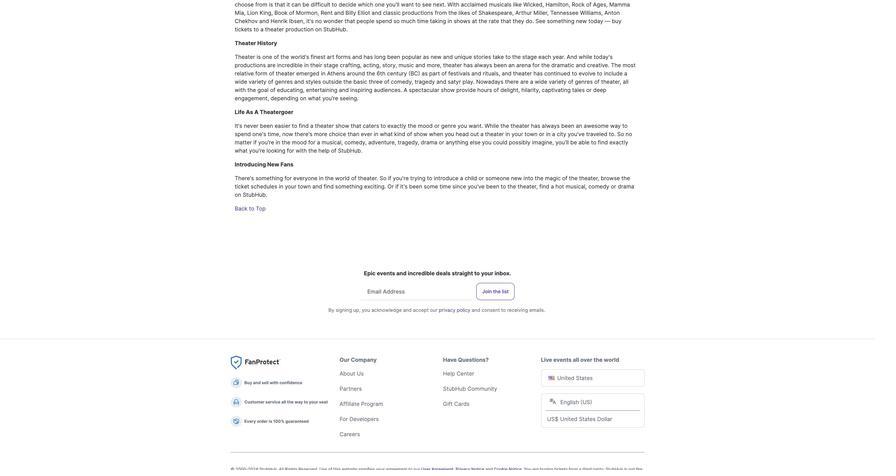 Task type: locate. For each thing, give the bounding box(es) containing it.
2 genres from the left
[[575, 78, 593, 85]]

goal
[[257, 87, 269, 93]]

the down someone
[[508, 183, 516, 190]]

child
[[465, 175, 477, 182]]

0 vertical spatial events
[[377, 270, 395, 277]]

2 horizontal spatial with
[[296, 147, 307, 154]]

1 vertical spatial incredible
[[408, 270, 435, 277]]

2 vertical spatial theater,
[[518, 183, 538, 190]]

into
[[524, 175, 533, 182]]

genres down evolve
[[575, 78, 593, 85]]

so inside it's never been easier to find a theater show that caters to exactly the mood or genre you want. while the theater has always been an awesome way to spend one's time, now there's more choice than ever in what kind of show when you head out a theater in your town or in a city you've traveled to. so no matter if you're in the mood for a musical, comedy, adventure, tragedy, drama or anything else you could possibly imagine, you'll be able to find exactly what you're looking for with the help of stubhub.
[[617, 131, 624, 138]]

stubhub
[[443, 386, 466, 393]]

audiences.
[[374, 87, 402, 93]]

0 vertical spatial always
[[474, 62, 492, 69]]

0 horizontal spatial exactly
[[387, 122, 406, 129]]

genres
[[275, 78, 293, 85], [575, 78, 593, 85]]

for inside there's something for everyone in the world of theater. so if you're trying to introduce a child or someone new into the magic of the theater, browse the ticket schedules in your town and find something exciting. or if it's been some time since you've been to the theater, find a hot musical, comedy or drama on stubhub.
[[285, 175, 292, 182]]

town inside there's something for everyone in the world of theater. so if you're trying to introduce a child or someone new into the magic of the theater, browse the ticket schedules in your town and find something exciting. or if it's been some time since you've been to the theater, find a hot musical, comedy or drama on stubhub.
[[298, 183, 311, 190]]

partners
[[340, 386, 362, 393]]

1 horizontal spatial musical,
[[566, 183, 587, 190]]

the left the help
[[308, 147, 317, 154]]

show
[[441, 87, 455, 93], [335, 122, 349, 129], [414, 131, 427, 138]]

1 horizontal spatial way
[[610, 122, 621, 129]]

0 horizontal spatial town
[[298, 183, 311, 190]]

0 vertical spatial is
[[257, 53, 261, 60]]

is left one
[[257, 53, 261, 60]]

theater inside theater is one of the world's finest art forms and has long been popular as new and unique stories take to the stage each year. and while today's productions are incredible in their stage crafting, acting, story, music and more, theater has always been an arena for the dramatic and creative. the most relative form of theater emerged in athens around the 6th century (bc) as part of festivals and rituals, and theater has continued to evolve to include a wide variety of genres and styles outside the basic three of comedy, tragedy and satyr play. nowadays there are a wide variety of genres of theater, all with the goal of educating, entertaining and inspiring audiences. a spectacular show provide hours of delight, hilarity, captivating tales or deep engagement, depending on what you're seeing.
[[235, 53, 255, 60]]

or right child
[[479, 175, 484, 182]]

comedy, down century
[[391, 78, 413, 85]]

0 horizontal spatial stubhub.
[[243, 191, 267, 198]]

in up imagine,
[[546, 131, 551, 138]]

0 vertical spatial you've
[[568, 131, 585, 138]]

1 horizontal spatial show
[[414, 131, 427, 138]]

play.
[[462, 78, 475, 85]]

there's something for everyone in the world of theater. so if you're trying to introduce a child or someone new into the magic of the theater, browse the ticket schedules in your town and find something exciting. or if it's been some time since you've been to the theater, find a hot musical, comedy or drama on stubhub.
[[235, 175, 634, 198]]

1 vertical spatial show
[[335, 122, 349, 129]]

else
[[470, 139, 481, 146]]

are
[[267, 62, 276, 69], [520, 78, 529, 85]]

1 horizontal spatial so
[[617, 131, 624, 138]]

of up tales
[[568, 78, 573, 85]]

0 vertical spatial incredible
[[277, 62, 303, 69]]

0 horizontal spatial an
[[508, 62, 515, 69]]

theater, inside theater is one of the world's finest art forms and has long been popular as new and unique stories take to the stage each year. and while today's productions are incredible in their stage crafting, acting, story, music and more, theater has always been an arena for the dramatic and creative. the most relative form of theater emerged in athens around the 6th century (bc) as part of festivals and rituals, and theater has continued to evolve to include a wide variety of genres and styles outside the basic three of comedy, tragedy and satyr play. nowadays there are a wide variety of genres of theater, all with the goal of educating, entertaining and inspiring audiences. a spectacular show provide hours of delight, hilarity, captivating tales or deep engagement, depending on what you're seeing.
[[601, 78, 621, 85]]

theater down arena
[[513, 70, 532, 77]]

0 vertical spatial something
[[256, 175, 283, 182]]

there's
[[235, 175, 254, 182]]

1 horizontal spatial you've
[[568, 131, 585, 138]]

1 horizontal spatial exactly
[[609, 139, 628, 146]]

a inside theater is one of the world's finest art forms and has long been popular as new and unique stories take to the stage each year. and while today's productions are incredible in their stage crafting, acting, story, music and more, theater has always been an arena for the dramatic and creative. the most relative form of theater emerged in athens around the 6th century (bc) as part of festivals and rituals, and theater has continued to evolve to include a wide variety of genres and styles outside the basic three of comedy, tragedy and satyr play. nowadays there are a wide variety of genres of theater, all with the goal of educating, entertaining and inspiring audiences. a spectacular show provide hours of delight, hilarity, captivating tales or deep engagement, depending on what you're seeing.
[[404, 87, 407, 93]]

to left top
[[249, 205, 254, 212]]

find
[[299, 122, 309, 129], [598, 139, 608, 146], [324, 183, 334, 190], [539, 183, 549, 190]]

show down satyr
[[441, 87, 455, 93]]

2 variety from the left
[[549, 78, 567, 85]]

never
[[244, 122, 258, 129]]

0 horizontal spatial genres
[[275, 78, 293, 85]]

you've up be
[[568, 131, 585, 138]]

events right epic
[[377, 270, 395, 277]]

epic events and incredible deals straight to your inbox.
[[364, 270, 511, 277]]

with inside theater is one of the world's finest art forms and has long been popular as new and unique stories take to the stage each year. and while today's productions are incredible in their stage crafting, acting, story, music and more, theater has always been an arena for the dramatic and creative. the most relative form of theater emerged in athens around the 6th century (bc) as part of festivals and rituals, and theater has continued to evolve to include a wide variety of genres and styles outside the basic three of comedy, tragedy and satyr play. nowadays there are a wide variety of genres of theater, all with the goal of educating, entertaining and inspiring audiences. a spectacular show provide hours of delight, hilarity, captivating tales or deep engagement, depending on what you're seeing.
[[235, 87, 246, 93]]

1 vertical spatial comedy,
[[344, 139, 367, 146]]

with down "there's"
[[296, 147, 307, 154]]

and up crafting,
[[352, 53, 362, 60]]

to right straight
[[474, 270, 480, 277]]

0 horizontal spatial mood
[[292, 139, 307, 146]]

a right as
[[254, 109, 259, 116]]

spend
[[235, 131, 251, 138]]

stubhub. down than at left top
[[338, 147, 362, 154]]

your inside it's never been easier to find a theater show that caters to exactly the mood or genre you want. while the theater has always been an awesome way to spend one's time, now there's more choice than ever in what kind of show when you head out a theater in your town or in a city you've traveled to. so no matter if you're in the mood for a musical, comedy, adventure, tragedy, drama or anything else you could possibly imagine, you'll be able to find exactly what you're looking for with the help of stubhub.
[[512, 131, 523, 138]]

2 horizontal spatial theater,
[[601, 78, 621, 85]]

epic
[[364, 270, 376, 277]]

0 horizontal spatial incredible
[[277, 62, 303, 69]]

in up looking
[[276, 139, 280, 146]]

2 horizontal spatial show
[[441, 87, 455, 93]]

incredible up email address 'email field'
[[408, 270, 435, 277]]

partners link
[[340, 386, 362, 393]]

what
[[308, 95, 321, 102], [380, 131, 393, 138], [235, 147, 248, 154]]

2 vertical spatial if
[[395, 183, 399, 190]]

show up choice
[[335, 122, 349, 129]]

of down nowadays
[[494, 87, 499, 93]]

your down everyone
[[285, 183, 296, 190]]

variety
[[249, 78, 266, 85], [549, 78, 567, 85]]

1 vertical spatial events
[[553, 357, 572, 364]]

all left over
[[573, 357, 579, 364]]

1 vertical spatial a
[[254, 109, 259, 116]]

help
[[318, 147, 330, 154]]

0 vertical spatial stubhub.
[[338, 147, 362, 154]]

2 vertical spatial all
[[281, 400, 286, 405]]

you've down child
[[468, 183, 485, 190]]

on inside theater is one of the world's finest art forms and has long been popular as new and unique stories take to the stage each year. and while today's productions are incredible in their stage crafting, acting, story, music and more, theater has always been an arena for the dramatic and creative. the most relative form of theater emerged in athens around the 6th century (bc) as part of festivals and rituals, and theater has continued to evolve to include a wide variety of genres and styles outside the basic three of comedy, tragedy and satyr play. nowadays there are a wide variety of genres of theater, all with the goal of educating, entertaining and inspiring audiences. a spectacular show provide hours of delight, hilarity, captivating tales or deep engagement, depending on what you're seeing.
[[300, 95, 306, 102]]

to
[[505, 53, 511, 60], [572, 70, 577, 77], [597, 70, 602, 77], [292, 122, 297, 129], [381, 122, 386, 129], [622, 122, 628, 129], [591, 139, 596, 146], [427, 175, 432, 182], [501, 183, 506, 190], [249, 205, 254, 212], [474, 270, 480, 277], [501, 307, 506, 313], [304, 400, 308, 405]]

theater for theater history
[[235, 40, 256, 47]]

to up some
[[427, 175, 432, 182]]

1 horizontal spatial if
[[388, 175, 391, 182]]

Email Address email field
[[362, 283, 474, 300]]

an inside it's never been easier to find a theater show that caters to exactly the mood or genre you want. while the theater has always been an awesome way to spend one's time, now there's more choice than ever in what kind of show when you head out a theater in your town or in a city you've traveled to. so no matter if you're in the mood for a musical, comedy, adventure, tragedy, drama or anything else you could possibly imagine, you'll be able to find exactly what you're looking for with the help of stubhub.
[[576, 122, 582, 129]]

0 horizontal spatial is
[[257, 53, 261, 60]]

1 vertical spatial always
[[542, 122, 560, 129]]

1 vertical spatial are
[[520, 78, 529, 85]]

live
[[541, 357, 552, 364]]

0 horizontal spatial always
[[474, 62, 492, 69]]

tales
[[572, 87, 585, 93]]

comedy
[[588, 183, 609, 190]]

you down genre
[[445, 131, 454, 138]]

wide up the hilarity,
[[535, 78, 547, 85]]

0 vertical spatial so
[[617, 131, 624, 138]]

customer
[[244, 400, 264, 405]]

0 horizontal spatial on
[[235, 191, 241, 198]]

1 vertical spatial theater
[[235, 53, 255, 60]]

to inside button
[[249, 205, 254, 212]]

stage
[[522, 53, 537, 60], [324, 62, 338, 69]]

all for live events all over the world
[[573, 357, 579, 364]]

musical,
[[322, 139, 343, 146], [566, 183, 587, 190]]

affiliate program link
[[340, 401, 383, 408]]

drama inside there's something for everyone in the world of theater. so if you're trying to introduce a child or someone new into the magic of the theater, browse the ticket schedules in your town and find something exciting. or if it's been some time since you've been to the theater, find a hot musical, comedy or drama on stubhub.
[[618, 183, 634, 190]]

deep
[[593, 87, 606, 93]]

fans
[[281, 161, 293, 168]]

stubhub.
[[338, 147, 362, 154], [243, 191, 267, 198]]

town down everyone
[[298, 183, 311, 190]]

0 vertical spatial comedy,
[[391, 78, 413, 85]]

are down one
[[267, 62, 276, 69]]

and right the "policy"
[[472, 307, 480, 313]]

as up more, on the top of page
[[423, 53, 429, 60]]

musical, down choice
[[322, 139, 343, 146]]

have questions?
[[443, 357, 489, 364]]

an inside theater is one of the world's finest art forms and has long been popular as new and unique stories take to the stage each year. and while today's productions are incredible in their stage crafting, acting, story, music and more, theater has always been an arena for the dramatic and creative. the most relative form of theater emerged in athens around the 6th century (bc) as part of festivals and rituals, and theater has continued to evolve to include a wide variety of genres and styles outside the basic three of comedy, tragedy and satyr play. nowadays there are a wide variety of genres of theater, all with the goal of educating, entertaining and inspiring audiences. a spectacular show provide hours of delight, hilarity, captivating tales or deep engagement, depending on what you're seeing.
[[508, 62, 515, 69]]

all for customer service all the way to your seat
[[281, 400, 286, 405]]

to up no
[[622, 122, 628, 129]]

2 horizontal spatial what
[[380, 131, 393, 138]]

1 horizontal spatial variety
[[549, 78, 567, 85]]

way inside it's never been easier to find a theater show that caters to exactly the mood or genre you want. while the theater has always been an awesome way to spend one's time, now there's more choice than ever in what kind of show when you head out a theater in your town or in a city you've traveled to. so no matter if you're in the mood for a musical, comedy, adventure, tragedy, drama or anything else you could possibly imagine, you'll be able to find exactly what you're looking for with the help of stubhub.
[[610, 122, 621, 129]]

that
[[351, 122, 361, 129]]

straight
[[452, 270, 473, 277]]

1 theater from the top
[[235, 40, 256, 47]]

to.
[[609, 131, 616, 138]]

2 horizontal spatial all
[[623, 78, 629, 85]]

an left arena
[[508, 62, 515, 69]]

around
[[347, 70, 365, 77]]

1 horizontal spatial what
[[308, 95, 321, 102]]

0 vertical spatial what
[[308, 95, 321, 102]]

theater for theater is one of the world's finest art forms and has long been popular as new and unique stories take to the stage each year. and while today's productions are incredible in their stage crafting, acting, story, music and more, theater has always been an arena for the dramatic and creative. the most relative form of theater emerged in athens around the 6th century (bc) as part of festivals and rituals, and theater has continued to evolve to include a wide variety of genres and styles outside the basic three of comedy, tragedy and satyr play. nowadays there are a wide variety of genres of theater, all with the goal of educating, entertaining and inspiring audiences. a spectacular show provide hours of delight, hilarity, captivating tales or deep engagement, depending on what you're seeing.
[[235, 53, 255, 60]]

be
[[570, 139, 577, 146]]

one's
[[252, 131, 266, 138]]

1 vertical spatial an
[[576, 122, 582, 129]]

musical, inside it's never been easier to find a theater show that caters to exactly the mood or genre you want. while the theater has always been an awesome way to spend one's time, now there's more choice than ever in what kind of show when you head out a theater in your town or in a city you've traveled to. so no matter if you're in the mood for a musical, comedy, adventure, tragedy, drama or anything else you could possibly imagine, you'll be able to find exactly what you're looking for with the help of stubhub.
[[322, 139, 343, 146]]

new up more, on the top of page
[[431, 53, 442, 60]]

0 vertical spatial as
[[423, 53, 429, 60]]

1 horizontal spatial stubhub.
[[338, 147, 362, 154]]

1 horizontal spatial comedy,
[[391, 78, 413, 85]]

no
[[626, 131, 632, 138]]

a down more at left top
[[317, 139, 320, 146]]

it's
[[400, 183, 408, 190]]

always up city
[[542, 122, 560, 129]]

theater up the productions
[[235, 53, 255, 60]]

0 horizontal spatial with
[[235, 87, 246, 93]]

new inside theater is one of the world's finest art forms and has long been popular as new and unique stories take to the stage each year. and while today's productions are incredible in their stage crafting, acting, story, music and more, theater has always been an arena for the dramatic and creative. the most relative form of theater emerged in athens around the 6th century (bc) as part of festivals and rituals, and theater has continued to evolve to include a wide variety of genres and styles outside the basic three of comedy, tragedy and satyr play. nowadays there are a wide variety of genres of theater, all with the goal of educating, entertaining and inspiring audiences. a spectacular show provide hours of delight, hilarity, captivating tales or deep engagement, depending on what you're seeing.
[[431, 53, 442, 60]]

0 vertical spatial all
[[623, 78, 629, 85]]

1 vertical spatial new
[[511, 175, 522, 182]]

emerged
[[296, 70, 319, 77]]

us$
[[547, 416, 558, 423]]

seat
[[319, 400, 328, 405]]

1 vertical spatial you've
[[468, 183, 485, 190]]

looking
[[267, 147, 285, 154]]

0 vertical spatial united
[[557, 375, 574, 382]]

united inside button
[[557, 375, 574, 382]]

1 variety from the left
[[249, 78, 266, 85]]

2 theater from the top
[[235, 53, 255, 60]]

company
[[351, 357, 377, 364]]

inspiring
[[350, 87, 372, 93]]

of up goal
[[268, 78, 273, 85]]

town inside it's never been easier to find a theater show that caters to exactly the mood or genre you want. while the theater has always been an awesome way to spend one's time, now there's more choice than ever in what kind of show when you head out a theater in your town or in a city you've traveled to. so no matter if you're in the mood for a musical, comedy, adventure, tragedy, drama or anything else you could possibly imagine, you'll be able to find exactly what you're looking for with the help of stubhub.
[[525, 131, 538, 138]]

1 vertical spatial mood
[[292, 139, 307, 146]]

drama down the when
[[421, 139, 437, 146]]

new
[[267, 161, 279, 168]]

unique
[[454, 53, 472, 60]]

your left seat on the bottom left of the page
[[309, 400, 318, 405]]

1 horizontal spatial incredible
[[408, 270, 435, 277]]

0 vertical spatial with
[[235, 87, 246, 93]]

1 vertical spatial so
[[380, 175, 386, 182]]

theater is one of the world's finest art forms and has long been popular as new and unique stories take to the stage each year. and while today's productions are incredible in their stage crafting, acting, story, music and more, theater has always been an arena for the dramatic and creative. the most relative form of theater emerged in athens around the 6th century (bc) as part of festivals and rituals, and theater has continued to evolve to include a wide variety of genres and styles outside the basic three of comedy, tragedy and satyr play. nowadays there are a wide variety of genres of theater, all with the goal of educating, entertaining and inspiring audiences. a spectacular show provide hours of delight, hilarity, captivating tales or deep engagement, depending on what you're seeing.
[[235, 53, 636, 102]]

you up head
[[458, 122, 467, 129]]

there's
[[295, 131, 312, 138]]

variety down form
[[249, 78, 266, 85]]

arena
[[516, 62, 531, 69]]

all down most
[[623, 78, 629, 85]]

us
[[357, 370, 364, 377]]

and down while
[[576, 62, 586, 69]]

1 vertical spatial as
[[422, 70, 428, 77]]

0 vertical spatial on
[[300, 95, 306, 102]]

0 horizontal spatial are
[[267, 62, 276, 69]]

today's
[[594, 53, 613, 60]]

caters
[[363, 122, 379, 129]]

history
[[257, 40, 277, 47]]

0 horizontal spatial so
[[380, 175, 386, 182]]

something up the schedules
[[256, 175, 283, 182]]

of right part
[[441, 70, 447, 77]]

theater left history
[[235, 40, 256, 47]]

theater, down include
[[601, 78, 621, 85]]

0 vertical spatial theater
[[235, 40, 256, 47]]

so left no
[[617, 131, 624, 138]]

show up tragedy,
[[414, 131, 427, 138]]

0 horizontal spatial world
[[335, 175, 350, 182]]

states down over
[[576, 375, 593, 382]]

1 horizontal spatial events
[[553, 357, 572, 364]]

1 vertical spatial if
[[388, 175, 391, 182]]

introducing new fans
[[235, 161, 293, 168]]

0 vertical spatial states
[[576, 375, 593, 382]]

include
[[604, 70, 623, 77]]

your inside there's something for everyone in the world of theater. so if you're trying to introduce a child or someone new into the magic of the theater, browse the ticket schedules in your town and find something exciting. or if it's been some time since you've been to the theater, find a hot musical, comedy or drama on stubhub.
[[285, 183, 296, 190]]

states down (us)
[[579, 416, 596, 423]]

united down "live events all over the world"
[[557, 375, 574, 382]]

is inside theater is one of the world's finest art forms and has long been popular as new and unique stories take to the stage each year. and while today's productions are incredible in their stage crafting, acting, story, music and more, theater has always been an arena for the dramatic and creative. the most relative form of theater emerged in athens around the 6th century (bc) as part of festivals and rituals, and theater has continued to evolve to include a wide variety of genres and styles outside the basic three of comedy, tragedy and satyr play. nowadays there are a wide variety of genres of theater, all with the goal of educating, entertaining and inspiring audiences. a spectacular show provide hours of delight, hilarity, captivating tales or deep engagement, depending on what you're seeing.
[[257, 53, 261, 60]]

way up guaranteed
[[295, 400, 303, 405]]

drama inside it's never been easier to find a theater show that caters to exactly the mood or genre you want. while the theater has always been an awesome way to spend one's time, now there's more choice than ever in what kind of show when you head out a theater in your town or in a city you've traveled to. so no matter if you're in the mood for a musical, comedy, adventure, tragedy, drama or anything else you could possibly imagine, you'll be able to find exactly what you're looking for with the help of stubhub.
[[421, 139, 437, 146]]

if up or
[[388, 175, 391, 182]]

1 horizontal spatial world
[[604, 357, 619, 364]]

events for all
[[553, 357, 572, 364]]

theater
[[235, 40, 256, 47], [235, 53, 255, 60]]

1 vertical spatial with
[[296, 147, 307, 154]]

introduce
[[434, 175, 459, 182]]

1 horizontal spatial wide
[[535, 78, 547, 85]]

0 horizontal spatial drama
[[421, 139, 437, 146]]

1 wide from the left
[[235, 78, 247, 85]]

stubhub. inside it's never been easier to find a theater show that caters to exactly the mood or genre you want. while the theater has always been an awesome way to spend one's time, now there's more choice than ever in what kind of show when you head out a theater in your town or in a city you've traveled to. so no matter if you're in the mood for a musical, comedy, adventure, tragedy, drama or anything else you could possibly imagine, you'll be able to find exactly what you're looking for with the help of stubhub.
[[338, 147, 362, 154]]

1 vertical spatial town
[[298, 183, 311, 190]]

or right tales
[[586, 87, 592, 93]]

world left theater.
[[335, 175, 350, 182]]

the
[[611, 62, 621, 69]]

1 vertical spatial is
[[269, 419, 272, 424]]

evolve
[[579, 70, 596, 77]]

the inside 'button'
[[493, 289, 501, 295]]

0 horizontal spatial variety
[[249, 78, 266, 85]]

with inside it's never been easier to find a theater show that caters to exactly the mood or genre you want. while the theater has always been an awesome way to spend one's time, now there's more choice than ever in what kind of show when you head out a theater in your town or in a city you've traveled to. so no matter if you're in the mood for a musical, comedy, adventure, tragedy, drama or anything else you could possibly imagine, you'll be able to find exactly what you're looking for with the help of stubhub.
[[296, 147, 307, 154]]

0 horizontal spatial stage
[[324, 62, 338, 69]]

when
[[429, 131, 443, 138]]

musical, inside there's something for everyone in the world of theater. so if you're trying to introduce a child or someone new into the magic of the theater, browse the ticket schedules in your town and find something exciting. or if it's been some time since you've been to the theater, find a hot musical, comedy or drama on stubhub.
[[566, 183, 587, 190]]

fan protect gurantee image
[[231, 356, 280, 370]]

us$ united states dollar
[[547, 416, 612, 423]]

your
[[512, 131, 523, 138], [285, 183, 296, 190], [481, 270, 493, 277], [309, 400, 318, 405]]

1 horizontal spatial all
[[573, 357, 579, 364]]

than
[[348, 131, 359, 138]]

0 horizontal spatial new
[[431, 53, 442, 60]]

for down "there's"
[[308, 139, 315, 146]]

provide
[[456, 87, 476, 93]]

traveled
[[586, 131, 607, 138]]

want.
[[469, 122, 483, 129]]

1 horizontal spatial something
[[335, 183, 363, 190]]

matter
[[235, 139, 252, 146]]

of up deep
[[594, 78, 600, 85]]

for
[[532, 62, 540, 69], [308, 139, 315, 146], [287, 147, 294, 154], [285, 175, 292, 182]]

the
[[281, 53, 289, 60], [512, 53, 521, 60], [541, 62, 550, 69], [367, 70, 375, 77], [343, 78, 352, 85], [247, 87, 256, 93], [408, 122, 416, 129], [500, 122, 509, 129], [282, 139, 290, 146], [308, 147, 317, 154], [325, 175, 334, 182], [535, 175, 543, 182], [569, 175, 578, 182], [621, 175, 630, 182], [508, 183, 516, 190], [493, 289, 501, 295], [594, 357, 603, 364], [287, 400, 294, 405]]

and left accept
[[403, 307, 412, 313]]

0 horizontal spatial wide
[[235, 78, 247, 85]]

0 vertical spatial town
[[525, 131, 538, 138]]

a left hot
[[551, 183, 554, 190]]

1 horizontal spatial an
[[576, 122, 582, 129]]

the down "acting,"
[[367, 70, 375, 77]]

english
[[560, 399, 579, 406]]

0 horizontal spatial all
[[281, 400, 286, 405]]

1 horizontal spatial theater,
[[579, 175, 599, 182]]

so inside there's something for everyone in the world of theater. so if you're trying to introduce a child or someone new into the magic of the theater, browse the ticket schedules in your town and find something exciting. or if it's been some time since you've been to the theater, find a hot musical, comedy or drama on stubhub.
[[380, 175, 386, 182]]

ever
[[361, 131, 372, 138]]

you've
[[568, 131, 585, 138], [468, 183, 485, 190]]

a left city
[[552, 131, 555, 138]]

new left the into
[[511, 175, 522, 182]]

1 vertical spatial all
[[573, 357, 579, 364]]

if inside it's never been easier to find a theater show that caters to exactly the mood or genre you want. while the theater has always been an awesome way to spend one's time, now there's more choice than ever in what kind of show when you head out a theater in your town or in a city you've traveled to. so no matter if you're in the mood for a musical, comedy, adventure, tragedy, drama or anything else you could possibly imagine, you'll be able to find exactly what you're looking for with the help of stubhub.
[[253, 139, 257, 146]]

for down each
[[532, 62, 540, 69]]

stage down art
[[324, 62, 338, 69]]

been down the trying
[[409, 183, 422, 190]]

relative
[[235, 70, 254, 77]]

1 vertical spatial drama
[[618, 183, 634, 190]]

1 horizontal spatial a
[[404, 87, 407, 93]]

on down ticket at top left
[[235, 191, 241, 198]]

list
[[502, 289, 509, 295]]

gift cards link
[[443, 401, 470, 408]]

guaranteed
[[285, 419, 309, 424]]

as
[[423, 53, 429, 60], [422, 70, 428, 77]]

magic
[[545, 175, 561, 182]]

theater down while
[[485, 131, 504, 138]]

way up to.
[[610, 122, 621, 129]]

what up adventure, at top
[[380, 131, 393, 138]]

1 horizontal spatial stage
[[522, 53, 537, 60]]

you're inside there's something for everyone in the world of theater. so if you're trying to introduce a child or someone new into the magic of the theater, browse the ticket schedules in your town and find something exciting. or if it's been some time since you've been to the theater, find a hot musical, comedy or drama on stubhub.
[[393, 175, 409, 182]]

2 vertical spatial with
[[270, 380, 279, 386]]



Task type: describe. For each thing, give the bounding box(es) containing it.
while
[[485, 122, 499, 129]]

0 vertical spatial are
[[267, 62, 276, 69]]

to left seat on the bottom left of the page
[[304, 400, 308, 405]]

2 vertical spatial show
[[414, 131, 427, 138]]

1 vertical spatial states
[[579, 416, 596, 423]]

theater up educating,
[[276, 70, 295, 77]]

to up now
[[292, 122, 297, 129]]

been up story,
[[387, 53, 400, 60]]

buy and sell with confidence
[[244, 380, 302, 386]]

comedy, inside it's never been easier to find a theater show that caters to exactly the mood or genre you want. while the theater has always been an awesome way to spend one's time, now there's more choice than ever in what kind of show when you head out a theater in your town or in a city you've traveled to. so no matter if you're in the mood for a musical, comedy, adventure, tragedy, drama or anything else you could possibly imagine, you'll be able to find exactly what you're looking for with the help of stubhub.
[[344, 139, 367, 146]]

tragedy
[[415, 78, 435, 85]]

to right caters
[[381, 122, 386, 129]]

three
[[369, 78, 383, 85]]

or down the when
[[439, 139, 444, 146]]

acknowledge
[[371, 307, 402, 313]]

you right else
[[482, 139, 492, 146]]

the right the into
[[535, 175, 543, 182]]

and left sell
[[253, 380, 261, 386]]

0 horizontal spatial a
[[254, 109, 259, 116]]

and left unique
[[443, 53, 453, 60]]

and up the 'there'
[[502, 70, 512, 77]]

schedules
[[251, 183, 277, 190]]

of right goal
[[270, 87, 275, 93]]

1 horizontal spatial is
[[269, 419, 272, 424]]

help center
[[443, 370, 474, 377]]

cards
[[454, 401, 470, 408]]

you're up introducing
[[249, 147, 265, 154]]

back to top
[[235, 205, 266, 212]]

about us link
[[340, 370, 364, 377]]

more
[[314, 131, 327, 138]]

while
[[579, 53, 592, 60]]

have
[[443, 357, 457, 364]]

and up (bc)
[[415, 62, 425, 69]]

policy
[[457, 307, 470, 313]]

stubhub community
[[443, 386, 497, 393]]

comedy, inside theater is one of the world's finest art forms and has long been popular as new and unique stories take to the stage each year. and while today's productions are incredible in their stage crafting, acting, story, music and more, theater has always been an arena for the dramatic and creative. the most relative form of theater emerged in athens around the 6th century (bc) as part of festivals and rituals, and theater has continued to evolve to include a wide variety of genres and styles outside the basic three of comedy, tragedy and satyr play. nowadays there are a wide variety of genres of theater, all with the goal of educating, entertaining and inspiring audiences. a spectacular show provide hours of delight, hilarity, captivating tales or deep engagement, depending on what you're seeing.
[[391, 78, 413, 85]]

1 horizontal spatial mood
[[418, 122, 433, 129]]

or up the when
[[434, 122, 440, 129]]

affiliate
[[340, 401, 360, 408]]

able
[[579, 139, 590, 146]]

world's
[[291, 53, 309, 60]]

has up "acting,"
[[364, 53, 373, 60]]

help center link
[[443, 370, 474, 377]]

the down now
[[282, 139, 290, 146]]

been down take at top
[[494, 62, 507, 69]]

the right magic
[[569, 175, 578, 182]]

the down around
[[343, 78, 352, 85]]

in up emerged on the left top of the page
[[304, 62, 309, 69]]

the right service
[[287, 400, 294, 405]]

accept
[[413, 307, 429, 313]]

for inside theater is one of the world's finest art forms and has long been popular as new and unique stories take to the stage each year. and while today's productions are incredible in their stage crafting, acting, story, music and more, theater has always been an arena for the dramatic and creative. the most relative form of theater emerged in athens around the 6th century (bc) as part of festivals and rituals, and theater has continued to evolve to include a wide variety of genres and styles outside the basic three of comedy, tragedy and satyr play. nowadays there are a wide variety of genres of theater, all with the goal of educating, entertaining and inspiring audiences. a spectacular show provide hours of delight, hilarity, captivating tales or deep engagement, depending on what you're seeing.
[[532, 62, 540, 69]]

theater up more at left top
[[315, 122, 334, 129]]

each
[[538, 53, 551, 60]]

hot
[[555, 183, 564, 190]]

1 vertical spatial exactly
[[609, 139, 628, 146]]

a up since
[[460, 175, 463, 182]]

your left inbox.
[[481, 270, 493, 277]]

theater history
[[235, 40, 277, 47]]

or inside theater is one of the world's finest art forms and has long been popular as new and unique stories take to the stage each year. and while today's productions are incredible in their stage crafting, acting, story, music and more, theater has always been an arena for the dramatic and creative. the most relative form of theater emerged in athens around the 6th century (bc) as part of festivals and rituals, and theater has continued to evolve to include a wide variety of genres and styles outside the basic three of comedy, tragedy and satyr play. nowadays there are a wide variety of genres of theater, all with the goal of educating, entertaining and inspiring audiences. a spectacular show provide hours of delight, hilarity, captivating tales or deep engagement, depending on what you're seeing.
[[586, 87, 592, 93]]

1 vertical spatial what
[[380, 131, 393, 138]]

to down the traveled
[[591, 139, 596, 146]]

rituals,
[[483, 70, 500, 77]]

nowadays
[[476, 78, 503, 85]]

been down someone
[[486, 183, 499, 190]]

of right form
[[269, 70, 274, 77]]

of up tragedy,
[[407, 131, 412, 138]]

1 genres from the left
[[275, 78, 293, 85]]

0 horizontal spatial show
[[335, 122, 349, 129]]

of left theater.
[[351, 175, 356, 182]]

for up fans
[[287, 147, 294, 154]]

of up hot
[[562, 175, 567, 182]]

by
[[328, 307, 334, 313]]

and down part
[[436, 78, 446, 85]]

continued
[[544, 70, 570, 77]]

genre
[[441, 122, 456, 129]]

what inside theater is one of the world's finest art forms and has long been popular as new and unique stories take to the stage each year. and while today's productions are incredible in their stage crafting, acting, story, music and more, theater has always been an arena for the dramatic and creative. the most relative form of theater emerged in athens around the 6th century (bc) as part of festivals and rituals, and theater has continued to evolve to include a wide variety of genres and styles outside the basic three of comedy, tragedy and satyr play. nowadays there are a wide variety of genres of theater, all with the goal of educating, entertaining and inspiring audiences. a spectacular show provide hours of delight, hilarity, captivating tales or deep engagement, depending on what you're seeing.
[[308, 95, 321, 102]]

and inside there's something for everyone in the world of theater. so if you're trying to introduce a child or someone new into the magic of the theater, browse the ticket schedules in your town and find something exciting. or if it's been some time since you've been to the theater, find a hot musical, comedy or drama on stubhub.
[[312, 183, 322, 190]]

to down someone
[[501, 183, 506, 190]]

century
[[387, 70, 407, 77]]

been up city
[[561, 122, 574, 129]]

states inside button
[[576, 375, 593, 382]]

captivating
[[542, 87, 571, 93]]

a right out at the top right
[[480, 131, 484, 138]]

the right everyone
[[325, 175, 334, 182]]

to right consent
[[501, 307, 506, 313]]

time,
[[268, 131, 281, 138]]

satyr
[[448, 78, 461, 85]]

acting,
[[363, 62, 381, 69]]

in down their
[[321, 70, 325, 77]]

stubhub. inside there's something for everyone in the world of theater. so if you're trying to introduce a child or someone new into the magic of the theater, browse the ticket schedules in your town and find something exciting. or if it's been some time since you've been to the theater, find a hot musical, comedy or drama on stubhub.
[[243, 191, 267, 198]]

productions
[[235, 62, 266, 69]]

emails.
[[529, 307, 545, 313]]

in right the schedules
[[279, 183, 283, 190]]

all inside theater is one of the world's finest art forms and has long been popular as new and unique stories take to the stage each year. and while today's productions are incredible in their stage crafting, acting, story, music and more, theater has always been an arena for the dramatic and creative. the most relative form of theater emerged in athens around the 6th century (bc) as part of festivals and rituals, and theater has continued to evolve to include a wide variety of genres and styles outside the basic three of comedy, tragedy and satyr play. nowadays there are a wide variety of genres of theater, all with the goal of educating, entertaining and inspiring audiences. a spectacular show provide hours of delight, hilarity, captivating tales or deep engagement, depending on what you're seeing.
[[623, 78, 629, 85]]

of right the help
[[331, 147, 336, 154]]

incredible inside theater is one of the world's finest art forms and has long been popular as new and unique stories take to the stage each year. and while today's productions are incredible in their stage crafting, acting, story, music and more, theater has always been an arena for the dramatic and creative. the most relative form of theater emerged in athens around the 6th century (bc) as part of festivals and rituals, and theater has continued to evolve to include a wide variety of genres and styles outside the basic three of comedy, tragedy and satyr play. nowadays there are a wide variety of genres of theater, all with the goal of educating, entertaining and inspiring audiences. a spectacular show provide hours of delight, hilarity, captivating tales or deep engagement, depending on what you're seeing.
[[277, 62, 303, 69]]

always inside it's never been easier to find a theater show that caters to exactly the mood or genre you want. while the theater has always been an awesome way to spend one's time, now there's more choice than ever in what kind of show when you head out a theater in your town or in a city you've traveled to. so no matter if you're in the mood for a musical, comedy, adventure, tragedy, drama or anything else you could possibly imagine, you'll be able to find exactly what you're looking for with the help of stubhub.
[[542, 122, 560, 129]]

stories
[[473, 53, 491, 60]]

theater up festivals
[[443, 62, 462, 69]]

confidence
[[279, 380, 302, 386]]

delight,
[[500, 87, 520, 93]]

careers link
[[340, 431, 360, 438]]

the up engagement,
[[247, 87, 256, 93]]

about
[[340, 370, 355, 377]]

and up email address 'email field'
[[396, 270, 407, 277]]

the left world's
[[281, 53, 289, 60]]

life
[[235, 109, 245, 116]]

anything
[[446, 139, 468, 146]]

year.
[[553, 53, 565, 60]]

0 horizontal spatial what
[[235, 147, 248, 154]]

or up imagine,
[[539, 131, 544, 138]]

theater up the possibly
[[511, 122, 529, 129]]

you've inside there's something for everyone in the world of theater. so if you're trying to introduce a child or someone new into the magic of the theater, browse the ticket schedules in your town and find something exciting. or if it's been some time since you've been to the theater, find a hot musical, comedy or drama on stubhub.
[[468, 183, 485, 190]]

1 vertical spatial something
[[335, 183, 363, 190]]

been up one's
[[260, 122, 273, 129]]

or
[[388, 183, 394, 190]]

for developers
[[340, 416, 379, 423]]

for
[[340, 416, 348, 423]]

you right up,
[[362, 307, 370, 313]]

join the list button
[[476, 283, 515, 300]]

back
[[235, 205, 248, 212]]

1 vertical spatial way
[[295, 400, 303, 405]]

of right one
[[274, 53, 279, 60]]

every order is 100% guaranteed
[[244, 419, 309, 424]]

a up "there's"
[[310, 122, 313, 129]]

0 vertical spatial stage
[[522, 53, 537, 60]]

the down each
[[541, 62, 550, 69]]

2 wide from the left
[[535, 78, 547, 85]]

on inside there's something for everyone in the world of theater. so if you're trying to introduce a child or someone new into the magic of the theater, browse the ticket schedules in your town and find something exciting. or if it's been some time since you've been to the theater, find a hot musical, comedy or drama on stubhub.
[[235, 191, 241, 198]]

the right over
[[594, 357, 603, 364]]

or down browse
[[611, 183, 616, 190]]

a up the hilarity,
[[530, 78, 533, 85]]

a down most
[[624, 70, 627, 77]]

always inside theater is one of the world's finest art forms and has long been popular as new and unique stories take to the stage each year. and while today's productions are incredible in their stage crafting, acting, story, music and more, theater has always been an arena for the dramatic and creative. the most relative form of theater emerged in athens around the 6th century (bc) as part of festivals and rituals, and theater has continued to evolve to include a wide variety of genres and styles outside the basic three of comedy, tragedy and satyr play. nowadays there are a wide variety of genres of theater, all with the goal of educating, entertaining and inspiring audiences. a spectacular show provide hours of delight, hilarity, captivating tales or deep engagement, depending on what you're seeing.
[[474, 62, 492, 69]]

center
[[457, 370, 474, 377]]

in up could
[[506, 131, 510, 138]]

careers
[[340, 431, 360, 438]]

2 horizontal spatial if
[[395, 183, 399, 190]]

has down each
[[533, 70, 543, 77]]

questions?
[[458, 357, 489, 364]]

in right "ever"
[[374, 131, 378, 138]]

the right browse
[[621, 175, 630, 182]]

of up audiences.
[[384, 78, 389, 85]]

festivals
[[448, 70, 470, 77]]

imagine,
[[532, 139, 554, 146]]

possibly
[[509, 139, 530, 146]]

consent
[[482, 307, 500, 313]]

athens
[[327, 70, 345, 77]]

the up tragedy,
[[408, 122, 416, 129]]

0 vertical spatial exactly
[[387, 122, 406, 129]]

order
[[257, 419, 268, 424]]

life as a theatergoer
[[235, 109, 293, 116]]

you're down one's
[[258, 139, 274, 146]]

privacy policy link
[[439, 307, 470, 313]]

deals
[[436, 270, 451, 277]]

and up play.
[[471, 70, 481, 77]]

show inside theater is one of the world's finest art forms and has long been popular as new and unique stories take to the stage each year. and while today's productions are incredible in their stage crafting, acting, story, music and more, theater has always been an arena for the dramatic and creative. the most relative form of theater emerged in athens around the 6th century (bc) as part of festivals and rituals, and theater has continued to evolve to include a wide variety of genres and styles outside the basic three of comedy, tragedy and satyr play. nowadays there are a wide variety of genres of theater, all with the goal of educating, entertaining and inspiring audiences. a spectacular show provide hours of delight, hilarity, captivating tales or deep engagement, depending on what you're seeing.
[[441, 87, 455, 93]]

adventure,
[[368, 139, 396, 146]]

language_20x20 image
[[549, 398, 556, 405]]

1 vertical spatial stage
[[324, 62, 338, 69]]

world inside there's something for everyone in the world of theater. so if you're trying to introduce a child or someone new into the magic of the theater, browse the ticket schedules in your town and find something exciting. or if it's been some time since you've been to the theater, find a hot musical, comedy or drama on stubhub.
[[335, 175, 350, 182]]

has inside it's never been easier to find a theater show that caters to exactly the mood or genre you want. while the theater has always been an awesome way to spend one's time, now there's more choice than ever in what kind of show when you head out a theater in your town or in a city you've traveled to. so no matter if you're in the mood for a musical, comedy, adventure, tragedy, drama or anything else you could possibly imagine, you'll be able to find exactly what you're looking for with the help of stubhub.
[[531, 122, 540, 129]]

styles
[[306, 78, 321, 85]]

new inside there's something for everyone in the world of theater. so if you're trying to introduce a child or someone new into the magic of the theater, browse the ticket schedules in your town and find something exciting. or if it's been some time since you've been to the theater, find a hot musical, comedy or drama on stubhub.
[[511, 175, 522, 182]]

easier
[[275, 122, 290, 129]]

browse
[[601, 175, 620, 182]]

over
[[580, 357, 592, 364]]

crafting,
[[340, 62, 362, 69]]

back to top button
[[235, 205, 266, 213]]

1 vertical spatial united
[[560, 416, 577, 423]]

the up arena
[[512, 53, 521, 60]]

1 vertical spatial theater,
[[579, 175, 599, 182]]

music
[[399, 62, 414, 69]]

to down creative. at top right
[[597, 70, 602, 77]]

as
[[246, 109, 253, 116]]

has down unique
[[464, 62, 473, 69]]

join
[[482, 289, 492, 295]]

0 horizontal spatial theater,
[[518, 183, 538, 190]]

you're inside theater is one of the world's finest art forms and has long been popular as new and unique stories take to the stage each year. and while today's productions are incredible in their stage crafting, acting, story, music and more, theater has always been an arena for the dramatic and creative. the most relative form of theater emerged in athens around the 6th century (bc) as part of festivals and rituals, and theater has continued to evolve to include a wide variety of genres and styles outside the basic three of comedy, tragedy and satyr play. nowadays there are a wide variety of genres of theater, all with the goal of educating, entertaining and inspiring audiences. a spectacular show provide hours of delight, hilarity, captivating tales or deep engagement, depending on what you're seeing.
[[322, 95, 338, 102]]

and up educating,
[[294, 78, 304, 85]]

0 horizontal spatial something
[[256, 175, 283, 182]]

kind
[[394, 131, 405, 138]]

to right take at top
[[505, 53, 511, 60]]

events for and
[[377, 270, 395, 277]]

you've inside it's never been easier to find a theater show that caters to exactly the mood or genre you want. while the theater has always been an awesome way to spend one's time, now there's more choice than ever in what kind of show when you head out a theater in your town or in a city you've traveled to. so no matter if you're in the mood for a musical, comedy, adventure, tragedy, drama or anything else you could possibly imagine, you'll be able to find exactly what you're looking for with the help of stubhub.
[[568, 131, 585, 138]]

their
[[310, 62, 322, 69]]

community
[[467, 386, 497, 393]]

dollar
[[597, 416, 612, 423]]

to left evolve
[[572, 70, 577, 77]]

our company
[[340, 357, 377, 364]]

and up seeing.
[[339, 87, 349, 93]]

now
[[282, 131, 293, 138]]

city
[[557, 131, 566, 138]]

1 horizontal spatial with
[[270, 380, 279, 386]]

1 vertical spatial world
[[604, 357, 619, 364]]

the right while
[[500, 122, 509, 129]]



Task type: vqa. For each thing, say whether or not it's contained in the screenshot.
action. within the the Naturally, the NBA experience revolves around the game itself. Each team plays a total 82 regular season games, after which only the top eight teams from each conference get to continue their season in the playoffs. However, each game on the NBA tour offers fans much more than just the game itself. One can expect entertaining music, regular dance routines performed at various intervals during the game and so much more. In fact, every break in the action will bring something new, usually with a unique twist depending on the particular city and venue where the game is being played. Perhaps more than anything, fans are drawn to the drama and the larger-than-life personalities: The notorious Boston Celtics-Los Angeles Lakers rivalry of the '80s, the unstoppable Michael Jordan Chicago Bulls with their early '90s three-peat, and who can forget the longstanding Kobe-Shaq power struggle that divided fans for nearly a decade? In the NBA, anything can happen. From Wilt Chamberlain's 100-point game in 1962 to Kyrie Irving's championship-winning three- pointer in 2016, there is rarely a dull moment in the action.
no



